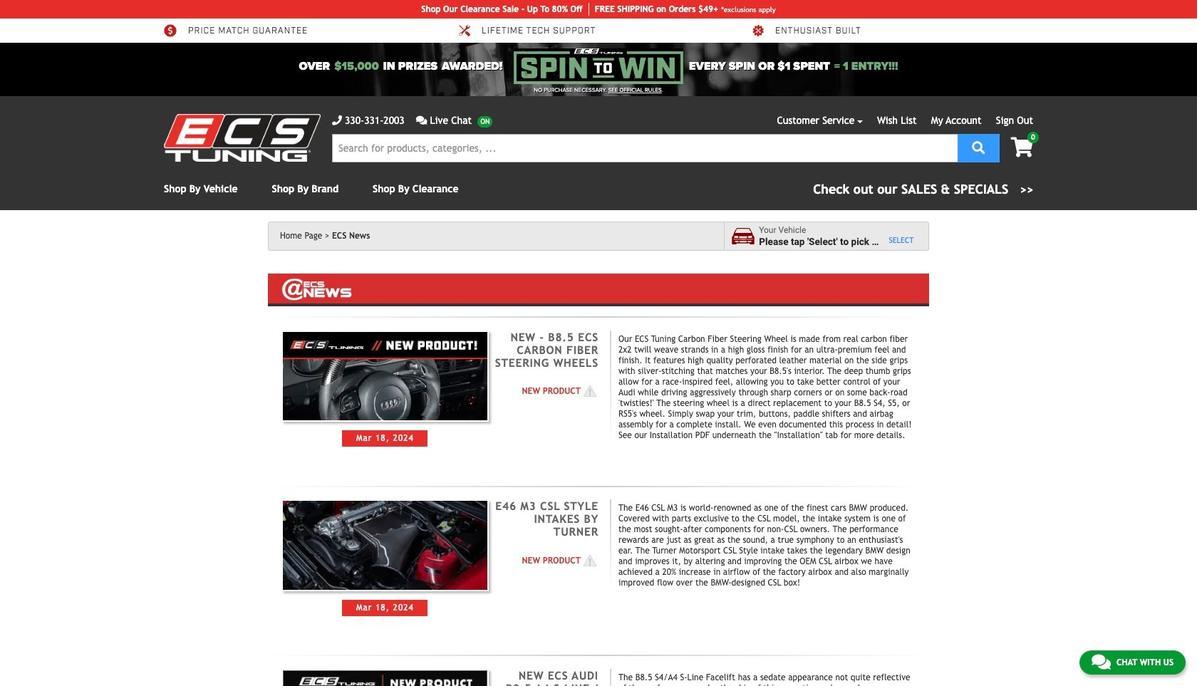 Task type: vqa. For each thing, say whether or not it's contained in the screenshot.
the 26979.
no



Task type: locate. For each thing, give the bounding box(es) containing it.
1 4 image from the top
[[581, 385, 599, 399]]

phone image
[[332, 115, 342, 125]]

1 vertical spatial 4 image
[[581, 554, 599, 568]]

0 vertical spatial 4 image
[[581, 385, 599, 399]]

4 image
[[581, 385, 599, 399], [581, 554, 599, 568]]

0 vertical spatial comments image
[[416, 115, 427, 125]]

comments image
[[416, 115, 427, 125], [1092, 654, 1111, 671]]

1 vertical spatial comments image
[[1092, 654, 1111, 671]]

4 image for 'new - b8.5 ecs carbon fiber steering wheels' image
[[581, 385, 599, 399]]

Search text field
[[332, 134, 958, 163]]

new - b8.5 ecs carbon fiber steering wheels image
[[281, 330, 489, 422]]

1 horizontal spatial comments image
[[1092, 654, 1111, 671]]

4 image for e46 m3 csl style intakes by turner image
[[581, 554, 599, 568]]

ecs tuning 'spin to win' contest logo image
[[514, 48, 684, 84]]

0 horizontal spatial comments image
[[416, 115, 427, 125]]

2 4 image from the top
[[581, 554, 599, 568]]

new ecs audi b8.5 a4 s-line / s4 gloss black exterior image
[[281, 670, 489, 686]]

shopping cart image
[[1011, 138, 1034, 158]]



Task type: describe. For each thing, give the bounding box(es) containing it.
e46 m3 csl style intakes by turner image
[[281, 500, 489, 592]]

search image
[[972, 141, 985, 154]]

ecs tuning image
[[164, 114, 321, 162]]



